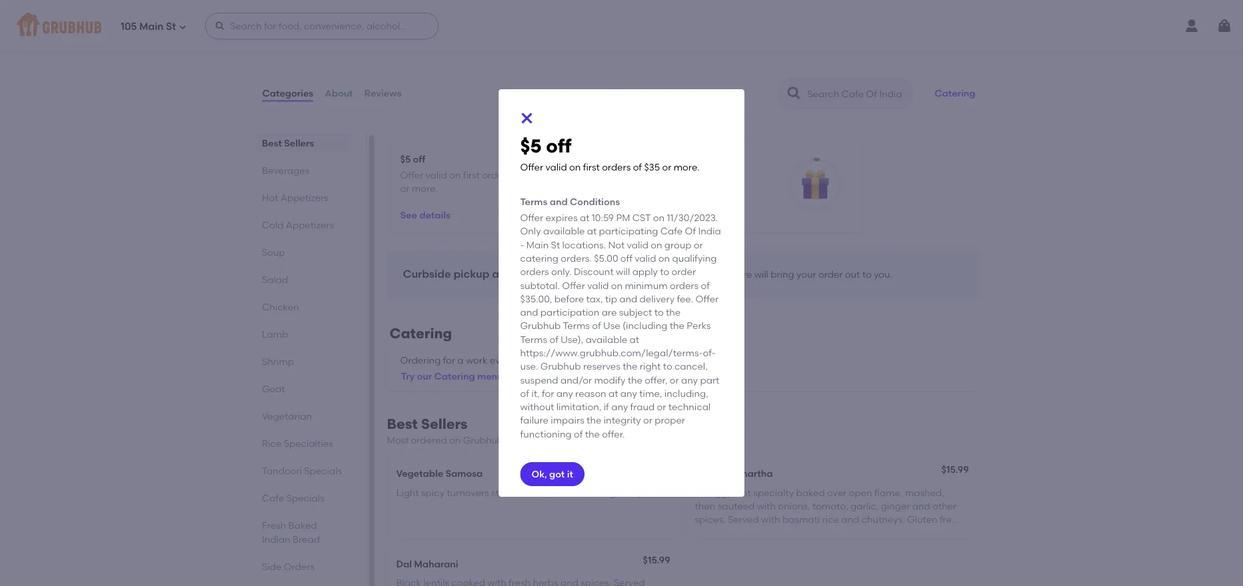 Task type: describe. For each thing, give the bounding box(es) containing it.
option group containing delivery
[[262, 0, 491, 24]]

lamb tab
[[262, 328, 345, 342]]

if
[[604, 402, 609, 413]]

open
[[849, 488, 873, 499]]

1 vertical spatial with
[[757, 501, 776, 513]]

cold appetizers tab
[[262, 218, 345, 232]]

without
[[521, 402, 554, 413]]

mi
[[435, 8, 445, 18]]

rice
[[823, 515, 840, 526]]

and down $35.00,
[[521, 307, 539, 318]]

ordering
[[400, 355, 441, 367]]

menu
[[478, 371, 503, 383]]

of down 'impairs'
[[574, 429, 583, 440]]

the left right
[[623, 361, 638, 373]]

details for offer valid on first orders of $35 or more.
[[420, 210, 451, 221]]

curbside pickup available
[[403, 268, 542, 281]]

rice
[[262, 439, 281, 450]]

side orders
[[262, 562, 314, 573]]

and up gluten
[[913, 501, 931, 513]]

1 horizontal spatial will
[[755, 269, 769, 281]]

0 vertical spatial terms
[[521, 196, 548, 208]]

0 horizontal spatial first
[[463, 170, 480, 181]]

1 horizontal spatial $35
[[645, 162, 660, 173]]

use),
[[561, 334, 584, 345]]

chicken
[[262, 302, 299, 313]]

baked
[[288, 521, 317, 532]]

$15.99 for dal maharani
[[643, 555, 671, 566]]

st inside main navigation 'navigation'
[[166, 21, 176, 33]]

then
[[695, 501, 716, 513]]

of left it,
[[521, 388, 529, 400]]

main inside terms and conditions offer expires at 10:59 pm cst on 11/30/2023. only available at participating cafe of india - main st locations. not valid on group or catering orders. $5.00 off valid on qualifying orders only. discount will apply to order subtotal. offer valid on minimum orders of $35.00, before tax, tip and delivery fee. offer and participation are subject to the grubhub terms of use (including the perks terms of use), available at https://www.grubhub.com/legal/terms-of- use. grubhub reserves the right to cancel, suspend and/or modify the offer, or any part of it, for any reason at any time, including, without limitation, if any fraud or technical failure impairs the integrity or proper functioning of the offer.
[[527, 239, 549, 251]]

goat
[[262, 384, 285, 395]]

vegetable
[[396, 469, 444, 480]]

-
[[521, 239, 525, 251]]

for inside "ordering for a work event? try our catering menu"
[[443, 355, 456, 367]]

best for best sellers most ordered on grubhub
[[387, 416, 418, 433]]

of up only
[[513, 170, 522, 181]]

are
[[602, 307, 617, 318]]

only
[[521, 226, 541, 237]]

discount
[[574, 266, 614, 278]]

appetizers for hot appetizers
[[280, 192, 328, 204]]

start
[[371, 41, 393, 53]]

105 main st
[[121, 21, 176, 33]]

of
[[685, 226, 696, 237]]

delivery
[[302, 2, 334, 12]]

to right apply
[[660, 266, 670, 278]]

and up expires at left
[[550, 196, 568, 208]]

21,
[[298, 41, 310, 53]]

reserves
[[583, 361, 621, 373]]

it,
[[532, 388, 540, 400]]

5:00pm
[[312, 41, 347, 53]]

eggplant
[[710, 488, 751, 499]]

rice specialties tab
[[262, 437, 345, 451]]

conditions
[[570, 196, 620, 208]]

your
[[797, 269, 817, 281]]

checkout
[[648, 269, 690, 281]]

stuffed
[[491, 488, 523, 499]]

the left 'perks' on the right bottom
[[670, 321, 685, 332]]

salad
[[262, 274, 288, 286]]

see for $80 to go
[[641, 210, 657, 221]]

chicken tab
[[262, 301, 345, 315]]

peas.
[[638, 488, 663, 499]]

specialty
[[754, 488, 794, 499]]

at up locations.
[[587, 226, 597, 237]]

and down qualifying
[[693, 269, 711, 281]]

india
[[699, 226, 721, 237]]

at down modify
[[609, 388, 619, 400]]

sellers for best sellers most ordered on grubhub
[[421, 416, 468, 433]]

the down right
[[628, 375, 643, 386]]

0 vertical spatial grubhub
[[521, 321, 561, 332]]

to inside spend $80, get $8 $80 to go
[[659, 170, 668, 181]]

1 vertical spatial more.
[[412, 183, 438, 195]]

ordered
[[411, 435, 447, 447]]

to right right
[[663, 361, 673, 373]]

turnovers
[[447, 488, 489, 499]]

see details button for $80 to go
[[641, 204, 691, 228]]

goat tab
[[262, 383, 345, 397]]

cst
[[633, 212, 651, 224]]

hot appetizers
[[262, 192, 328, 204]]

catering button
[[929, 79, 982, 108]]

start group order button
[[355, 35, 449, 59]]

the down limitation,
[[587, 415, 602, 427]]

terms and conditions offer expires at 10:59 pm cst on 11/30/2023. only available at participating cafe of india - main st locations. not valid on group or catering orders. $5.00 off valid on qualifying orders only. discount will apply to order subtotal. offer valid on minimum orders of $35.00, before tax, tip and delivery fee. offer and participation are subject to the grubhub terms of use (including the perks terms of use), available at https://www.grubhub.com/legal/terms-of- use. grubhub reserves the right to cancel, suspend and/or modify the offer, or any part of it, for any reason at any time, including, without limitation, if any fraud or technical failure impairs the integrity or proper functioning of the offer.
[[521, 196, 721, 440]]

sauteed
[[718, 501, 755, 513]]

best for best sellers
[[262, 138, 282, 149]]

0 horizontal spatial $35
[[524, 170, 540, 181]]

and up subject
[[620, 293, 638, 305]]

group inside "button"
[[395, 41, 422, 53]]

bread
[[292, 535, 320, 546]]

offer.
[[602, 429, 625, 440]]

onions,
[[778, 501, 811, 513]]

off inside terms and conditions offer expires at 10:59 pm cst on 11/30/2023. only available at participating cafe of india - main st locations. not valid on group or catering orders. $5.00 off valid on qualifying orders only. discount will apply to order subtotal. offer valid on minimum orders of $35.00, before tax, tip and delivery fee. offer and participation are subject to the grubhub terms of use (including the perks terms of use), available at https://www.grubhub.com/legal/terms-of- use. grubhub reserves the right to cancel, suspend and/or modify the offer, or any part of it, for any reason at any time, including, without limitation, if any fraud or technical failure impairs the integrity or proper functioning of the offer.
[[621, 253, 633, 264]]

people icon image
[[355, 40, 368, 54]]

shrimp
[[262, 357, 294, 368]]

delivery
[[640, 293, 675, 305]]

tax,
[[587, 293, 603, 305]]

spend
[[641, 154, 670, 165]]

this
[[587, 269, 603, 281]]

garlic,
[[851, 501, 879, 513]]

minimum
[[625, 280, 668, 291]]

ordering for a work event? try our catering menu
[[400, 355, 520, 383]]

failure
[[521, 415, 549, 427]]

1 horizontal spatial more.
[[674, 162, 700, 173]]

grubhub inside best sellers most ordered on grubhub
[[463, 435, 504, 447]]

option
[[605, 269, 634, 281]]

1 vertical spatial terms
[[563, 321, 590, 332]]

the left store
[[713, 269, 728, 281]]

delivery 1.9 mi
[[302, 2, 445, 18]]

tandoori specials
[[262, 466, 342, 477]]

reviews
[[365, 88, 402, 99]]

$80
[[641, 170, 657, 181]]

1 vertical spatial grubhub
[[541, 361, 581, 373]]

any up fraud
[[621, 388, 638, 400]]

see details button for offer valid on first orders of $35 or more.
[[400, 204, 451, 228]]

at right the option
[[636, 269, 646, 281]]

1.9
[[424, 8, 433, 18]]

get
[[693, 154, 709, 165]]

light
[[396, 488, 419, 499]]

tandoori specials tab
[[262, 465, 345, 479]]

only.
[[552, 266, 572, 278]]

1 vertical spatial catering
[[390, 326, 452, 343]]

details for $80 to go
[[660, 210, 691, 221]]

start group order
[[371, 41, 449, 53]]

of left use
[[592, 321, 601, 332]]

see details for $80 to go
[[641, 210, 691, 221]]

fresh baked indian bread tab
[[262, 519, 345, 547]]

bhartha
[[736, 469, 773, 480]]

participation
[[541, 307, 600, 318]]

it
[[567, 469, 573, 480]]

work
[[466, 355, 488, 367]]

side orders tab
[[262, 561, 345, 575]]

fraud
[[631, 402, 655, 413]]

most
[[387, 435, 409, 447]]

0 vertical spatial with
[[525, 488, 544, 499]]

for inside terms and conditions offer expires at 10:59 pm cst on 11/30/2023. only available at participating cafe of india - main st locations. not valid on group or catering orders. $5.00 off valid on qualifying orders only. discount will apply to order subtotal. offer valid on minimum orders of $35.00, before tax, tip and delivery fee. offer and participation are subject to the grubhub terms of use (including the perks terms of use), available at https://www.grubhub.com/legal/terms-of- use. grubhub reserves the right to cancel, suspend and/or modify the offer, or any part of it, for any reason at any time, including, without limitation, if any fraud or technical failure impairs the integrity or proper functioning of the offer.
[[542, 388, 554, 400]]

1 horizontal spatial first
[[583, 162, 600, 173]]



Task type: vqa. For each thing, say whether or not it's contained in the screenshot.
first See
yes



Task type: locate. For each thing, give the bounding box(es) containing it.
the
[[713, 269, 728, 281], [666, 307, 681, 318], [670, 321, 685, 332], [623, 361, 638, 373], [628, 375, 643, 386], [587, 415, 602, 427], [585, 429, 600, 440]]

appetizers for cold appetizers
[[286, 220, 334, 231]]

baingan
[[695, 469, 734, 480]]

see right pm
[[641, 210, 657, 221]]

off
[[546, 135, 572, 158], [413, 154, 426, 165], [621, 253, 633, 264]]

0 vertical spatial cafe
[[661, 226, 683, 237]]

1 horizontal spatial off
[[546, 135, 572, 158]]

$15.99 for baingan bhartha
[[942, 465, 969, 476]]

to left go
[[659, 170, 668, 181]]

shrimp tab
[[262, 355, 345, 369]]

green
[[610, 488, 636, 499]]

0 horizontal spatial will
[[616, 266, 630, 278]]

specialties
[[284, 439, 333, 450]]

vegan.
[[695, 528, 727, 540]]

0 horizontal spatial for
[[443, 355, 456, 367]]

1 details from the left
[[420, 210, 451, 221]]

main inside 'navigation'
[[139, 21, 164, 33]]

subject
[[619, 307, 653, 318]]

0 horizontal spatial cafe
[[262, 493, 284, 505]]

1 vertical spatial $15.99
[[643, 555, 671, 566]]

on
[[570, 162, 581, 173], [450, 170, 461, 181], [653, 212, 665, 224], [651, 239, 663, 251], [659, 253, 670, 264], [611, 280, 623, 291], [449, 435, 461, 447]]

$5.00
[[594, 253, 619, 264]]

vegetable samosa
[[396, 469, 483, 480]]

1 vertical spatial sellers
[[421, 416, 468, 433]]

of left use),
[[550, 334, 559, 345]]

grubhub down $35.00,
[[521, 321, 561, 332]]

1 see details button from the left
[[400, 204, 451, 228]]

dal
[[396, 559, 412, 570]]

0 horizontal spatial more.
[[412, 183, 438, 195]]

2 vertical spatial with
[[762, 515, 781, 526]]

0 vertical spatial sellers
[[284, 138, 314, 149]]

0 horizontal spatial available
[[492, 268, 542, 281]]

any down and/or
[[557, 388, 573, 400]]

0 horizontal spatial main
[[139, 21, 164, 33]]

of down qualifying
[[701, 280, 710, 291]]

main navigation navigation
[[0, 0, 1244, 52]]

technical
[[669, 402, 711, 413]]

catering inside button
[[935, 88, 976, 99]]

sellers inside best sellers tab
[[284, 138, 314, 149]]

any down cancel,
[[682, 375, 698, 386]]

a
[[458, 355, 464, 367]]

available down catering
[[492, 268, 542, 281]]

2 horizontal spatial off
[[621, 253, 633, 264]]

categories button
[[262, 70, 314, 118]]

option group
[[262, 0, 491, 24]]

0 vertical spatial $15.99
[[942, 465, 969, 476]]

best inside tab
[[262, 138, 282, 149]]

best sellers
[[262, 138, 314, 149]]

orders.
[[561, 253, 592, 264]]

see up curbside
[[400, 210, 417, 221]]

light spicy turnovers stuffed with potatoes and green peas.
[[396, 488, 663, 499]]

try
[[401, 371, 415, 383]]

1 see from the left
[[400, 210, 417, 221]]

at left 10:59
[[580, 212, 590, 224]]

see details up of
[[641, 210, 691, 221]]

participating
[[599, 226, 659, 237]]

salad tab
[[262, 273, 345, 287]]

cafe inside terms and conditions offer expires at 10:59 pm cst on 11/30/2023. only available at participating cafe of india - main st locations. not valid on group or catering orders. $5.00 off valid on qualifying orders only. discount will apply to order subtotal. offer valid on minimum orders of $35.00, before tax, tip and delivery fee. offer and participation are subject to the grubhub terms of use (including the perks terms of use), available at https://www.grubhub.com/legal/terms-of- use. grubhub reserves the right to cancel, suspend and/or modify the offer, or any part of it, for any reason at any time, including, without limitation, if any fraud or technical failure impairs the integrity or proper functioning of the offer.
[[661, 226, 683, 237]]

1 horizontal spatial st
[[551, 239, 560, 251]]

before
[[555, 293, 584, 305]]

0 vertical spatial appetizers
[[280, 192, 328, 204]]

and/or
[[561, 375, 592, 386]]

sellers up beverages tab
[[284, 138, 314, 149]]

time,
[[640, 388, 663, 400]]

0 horizontal spatial $5
[[400, 154, 411, 165]]

best inside best sellers most ordered on grubhub
[[387, 416, 418, 433]]

10:59
[[592, 212, 614, 224]]

group down of
[[665, 239, 692, 251]]

order down qualifying
[[672, 266, 696, 278]]

available
[[543, 226, 585, 237], [492, 268, 542, 281], [586, 334, 628, 345]]

1 vertical spatial main
[[527, 239, 549, 251]]

1 see details from the left
[[400, 210, 451, 221]]

vegetarian tab
[[262, 410, 345, 424]]

to
[[659, 170, 668, 181], [660, 266, 670, 278], [863, 269, 872, 281], [655, 307, 664, 318], [663, 361, 673, 373]]

1 vertical spatial for
[[542, 388, 554, 400]]

catering inside "ordering for a work event? try our catering menu"
[[434, 371, 475, 383]]

specials down tandoori specials tab
[[286, 493, 324, 505]]

0 horizontal spatial off
[[413, 154, 426, 165]]

go
[[670, 170, 682, 181]]

cafe up fresh
[[262, 493, 284, 505]]

samosa
[[446, 469, 483, 480]]

1 vertical spatial appetizers
[[286, 220, 334, 231]]

best up beverages
[[262, 138, 282, 149]]

0 horizontal spatial group
[[395, 41, 422, 53]]

try our catering menu button
[[395, 362, 509, 392]]

$8
[[711, 154, 721, 165]]

for right it,
[[542, 388, 554, 400]]

nov 21, 5:00pm button
[[262, 35, 347, 59]]

not
[[609, 239, 625, 251]]

0 vertical spatial available
[[543, 226, 585, 237]]

other
[[933, 501, 957, 513]]

1 vertical spatial best
[[387, 416, 418, 433]]

grubhub up samosa
[[463, 435, 504, 447]]

best up "most"
[[387, 416, 418, 433]]

sellers for best sellers
[[284, 138, 314, 149]]

at
[[580, 212, 590, 224], [587, 226, 597, 237], [636, 269, 646, 281], [630, 334, 640, 345], [609, 388, 619, 400]]

terms up use),
[[563, 321, 590, 332]]

catering
[[935, 88, 976, 99], [390, 326, 452, 343], [434, 371, 475, 383]]

baked
[[797, 488, 825, 499]]

to right out on the top
[[863, 269, 872, 281]]

fresh baked indian bread
[[262, 521, 320, 546]]

1 horizontal spatial sellers
[[421, 416, 468, 433]]

2 see from the left
[[641, 210, 657, 221]]

catering
[[521, 253, 559, 264]]

$35 left go
[[645, 162, 660, 173]]

appetizers inside cold appetizers tab
[[286, 220, 334, 231]]

see details up curbside
[[400, 210, 451, 221]]

2 see details from the left
[[641, 210, 691, 221]]

2 horizontal spatial available
[[586, 334, 628, 345]]

details up of
[[660, 210, 691, 221]]

1 horizontal spatial order
[[672, 266, 696, 278]]

offer,
[[645, 375, 668, 386]]

of left go
[[633, 162, 642, 173]]

categories
[[262, 88, 314, 99]]

side
[[262, 562, 281, 573]]

first
[[583, 162, 600, 173], [463, 170, 480, 181]]

right
[[640, 361, 661, 373]]

1 horizontal spatial see
[[641, 210, 657, 221]]

with down onions,
[[762, 515, 781, 526]]

details
[[420, 210, 451, 221], [660, 210, 691, 221]]

https://www.grubhub.com/legal/terms-
[[521, 348, 703, 359]]

free.
[[940, 515, 960, 526]]

available up https://www.grubhub.com/legal/terms-
[[586, 334, 628, 345]]

1 vertical spatial st
[[551, 239, 560, 251]]

spices.
[[695, 515, 726, 526]]

soup tab
[[262, 246, 345, 260]]

baingan bhartha
[[695, 469, 773, 480]]

curbside
[[403, 268, 451, 281]]

1 horizontal spatial best
[[387, 416, 418, 433]]

$35 left promo image
[[524, 170, 540, 181]]

st inside terms and conditions offer expires at 10:59 pm cst on 11/30/2023. only available at participating cafe of india - main st locations. not valid on group or catering orders. $5.00 off valid on qualifying orders only. discount will apply to order subtotal. offer valid on minimum orders of $35.00, before tax, tip and delivery fee. offer and participation are subject to the grubhub terms of use (including the perks terms of use), available at https://www.grubhub.com/legal/terms-of- use. grubhub reserves the right to cancel, suspend and/or modify the offer, or any part of it, for any reason at any time, including, without limitation, if any fraud or technical failure impairs the integrity or proper functioning of the offer.
[[551, 239, 560, 251]]

with down ok,
[[525, 488, 544, 499]]

and down garlic,
[[842, 515, 860, 526]]

2 details from the left
[[660, 210, 691, 221]]

orders
[[284, 562, 314, 573]]

terms up only
[[521, 196, 548, 208]]

hot appetizers tab
[[262, 191, 345, 205]]

about
[[325, 88, 353, 99]]

1 horizontal spatial see details button
[[641, 204, 691, 228]]

2 vertical spatial terms
[[521, 334, 548, 345]]

main up catering
[[527, 239, 549, 251]]

0 horizontal spatial st
[[166, 21, 176, 33]]

0 horizontal spatial order
[[424, 41, 449, 53]]

group right start
[[395, 41, 422, 53]]

0 vertical spatial specials
[[304, 466, 342, 477]]

1 horizontal spatial $15.99
[[942, 465, 969, 476]]

0 vertical spatial best
[[262, 138, 282, 149]]

will inside terms and conditions offer expires at 10:59 pm cst on 11/30/2023. only available at participating cafe of india - main st locations. not valid on group or catering orders. $5.00 off valid on qualifying orders only. discount will apply to order subtotal. offer valid on minimum orders of $35.00, before tax, tip and delivery fee. offer and participation are subject to the grubhub terms of use (including the perks terms of use), available at https://www.grubhub.com/legal/terms-of- use. grubhub reserves the right to cancel, suspend and/or modify the offer, or any part of it, for any reason at any time, including, without limitation, if any fraud or technical failure impairs the integrity or proper functioning of the offer.
[[616, 266, 630, 278]]

0 vertical spatial st
[[166, 21, 176, 33]]

Search Cafe Of India search field
[[806, 88, 909, 100]]

will down $5.00
[[616, 266, 630, 278]]

2 vertical spatial available
[[586, 334, 628, 345]]

group inside terms and conditions offer expires at 10:59 pm cst on 11/30/2023. only available at participating cafe of india - main st locations. not valid on group or catering orders. $5.00 off valid on qualifying orders only. discount will apply to order subtotal. offer valid on minimum orders of $35.00, before tax, tip and delivery fee. offer and participation are subject to the grubhub terms of use (including the perks terms of use), available at https://www.grubhub.com/legal/terms-of- use. grubhub reserves the right to cancel, suspend and/or modify the offer, or any part of it, for any reason at any time, including, without limitation, if any fraud or technical failure impairs the integrity or proper functioning of the offer.
[[665, 239, 692, 251]]

0 horizontal spatial see details button
[[400, 204, 451, 228]]

for
[[443, 355, 456, 367], [542, 388, 554, 400]]

0 horizontal spatial sellers
[[284, 138, 314, 149]]

use
[[604, 321, 621, 332]]

modify
[[594, 375, 626, 386]]

$80,
[[672, 154, 691, 165]]

main right 105
[[139, 21, 164, 33]]

impairs
[[551, 415, 585, 427]]

available down expires at left
[[543, 226, 585, 237]]

appetizers up soup 'tab'
[[286, 220, 334, 231]]

1 horizontal spatial for
[[542, 388, 554, 400]]

1 horizontal spatial details
[[660, 210, 691, 221]]

any right if
[[612, 402, 628, 413]]

0 horizontal spatial details
[[420, 210, 451, 221]]

2 vertical spatial grubhub
[[463, 435, 504, 447]]

lamb
[[262, 329, 288, 341]]

0 vertical spatial more.
[[674, 162, 700, 173]]

at down (including
[[630, 334, 640, 345]]

terms up "use."
[[521, 334, 548, 345]]

1 vertical spatial cafe
[[262, 493, 284, 505]]

sellers up the ordered
[[421, 416, 468, 433]]

st right 105
[[166, 21, 176, 33]]

chutneys.
[[862, 515, 905, 526]]

specials for cafe specials
[[286, 493, 324, 505]]

expires
[[546, 212, 578, 224]]

promo image
[[561, 164, 609, 212]]

reason
[[576, 388, 607, 400]]

use.
[[521, 361, 539, 373]]

2 horizontal spatial order
[[819, 269, 843, 281]]

1 horizontal spatial see details
[[641, 210, 691, 221]]

beverages tab
[[262, 164, 345, 178]]

rice specialties
[[262, 439, 333, 450]]

1 vertical spatial group
[[665, 239, 692, 251]]

will right store
[[755, 269, 769, 281]]

2 see details button from the left
[[641, 204, 691, 228]]

0 horizontal spatial see
[[400, 210, 417, 221]]

0 horizontal spatial see details
[[400, 210, 451, 221]]

svg image inside nov 21, 5:00pm 'button'
[[262, 40, 275, 54]]

0 vertical spatial group
[[395, 41, 422, 53]]

appetizers inside the hot appetizers tab
[[280, 192, 328, 204]]

with down specialty
[[757, 501, 776, 513]]

order inside terms and conditions offer expires at 10:59 pm cst on 11/30/2023. only available at participating cafe of india - main st locations. not valid on group or catering orders. $5.00 off valid on qualifying orders only. discount will apply to order subtotal. offer valid on minimum orders of $35.00, before tax, tip and delivery fee. offer and participation are subject to the grubhub terms of use (including the perks terms of use), available at https://www.grubhub.com/legal/terms-of- use. grubhub reserves the right to cancel, suspend and/or modify the offer, or any part of it, for any reason at any time, including, without limitation, if any fraud or technical failure impairs the integrity or proper functioning of the offer.
[[672, 266, 696, 278]]

cafe inside "tab"
[[262, 493, 284, 505]]

st up catering
[[551, 239, 560, 251]]

1 vertical spatial specials
[[286, 493, 324, 505]]

details up curbside
[[420, 210, 451, 221]]

cafe specials tab
[[262, 492, 345, 506]]

1 horizontal spatial cafe
[[661, 226, 683, 237]]

an eggplant specialty baked over open flame, mashed, then sauteed with onions, tomato, garlic, ginger and other spices. served with basmati rice and chutneys. gluten free. vegan.
[[695, 488, 960, 540]]

grubhub up and/or
[[541, 361, 581, 373]]

sellers inside best sellers most ordered on grubhub
[[421, 416, 468, 433]]

nov 21, 5:00pm
[[278, 41, 347, 53]]

0 vertical spatial main
[[139, 21, 164, 33]]

cancel,
[[675, 361, 708, 373]]

an
[[695, 488, 708, 499]]

the left offer.
[[585, 429, 600, 440]]

specials down specialties
[[304, 466, 342, 477]]

best sellers most ordered on grubhub
[[387, 416, 504, 447]]

ok,
[[532, 469, 547, 480]]

$35.00,
[[521, 293, 552, 305]]

0 vertical spatial for
[[443, 355, 456, 367]]

order down mi
[[424, 41, 449, 53]]

perks
[[687, 321, 711, 332]]

our
[[417, 371, 432, 383]]

0 vertical spatial catering
[[935, 88, 976, 99]]

see details button up curbside
[[400, 204, 451, 228]]

order left out on the top
[[819, 269, 843, 281]]

on inside best sellers most ordered on grubhub
[[449, 435, 461, 447]]

vegetarian
[[262, 411, 312, 423]]

fresh
[[262, 521, 286, 532]]

svg image
[[215, 21, 225, 31], [179, 23, 187, 31], [262, 40, 275, 54], [519, 110, 535, 126]]

apply
[[633, 266, 658, 278]]

0 horizontal spatial $15.99
[[643, 555, 671, 566]]

specials inside tab
[[304, 466, 342, 477]]

1 horizontal spatial main
[[527, 239, 549, 251]]

order inside "button"
[[424, 41, 449, 53]]

0 horizontal spatial best
[[262, 138, 282, 149]]

to down delivery
[[655, 307, 664, 318]]

for left a
[[443, 355, 456, 367]]

cafe left of
[[661, 226, 683, 237]]

1 horizontal spatial available
[[543, 226, 585, 237]]

best sellers tab
[[262, 136, 345, 150]]

cafe
[[661, 226, 683, 237], [262, 493, 284, 505]]

1 horizontal spatial group
[[665, 239, 692, 251]]

svg image
[[1217, 18, 1233, 34]]

event?
[[490, 355, 520, 367]]

2 vertical spatial catering
[[434, 371, 475, 383]]

see details button down go
[[641, 204, 691, 228]]

see for offer valid on first orders of $35 or more.
[[400, 210, 417, 221]]

see details for offer valid on first orders of $35 or more.
[[400, 210, 451, 221]]

specials for tandoori specials
[[304, 466, 342, 477]]

1 horizontal spatial $5
[[521, 135, 542, 158]]

specials inside "tab"
[[286, 493, 324, 505]]

appetizers down beverages tab
[[280, 192, 328, 204]]

flame,
[[875, 488, 903, 499]]

105
[[121, 21, 137, 33]]

the down fee.
[[666, 307, 681, 318]]

1 vertical spatial available
[[492, 268, 542, 281]]

and left the green
[[589, 488, 607, 499]]

search icon image
[[786, 86, 802, 102]]



